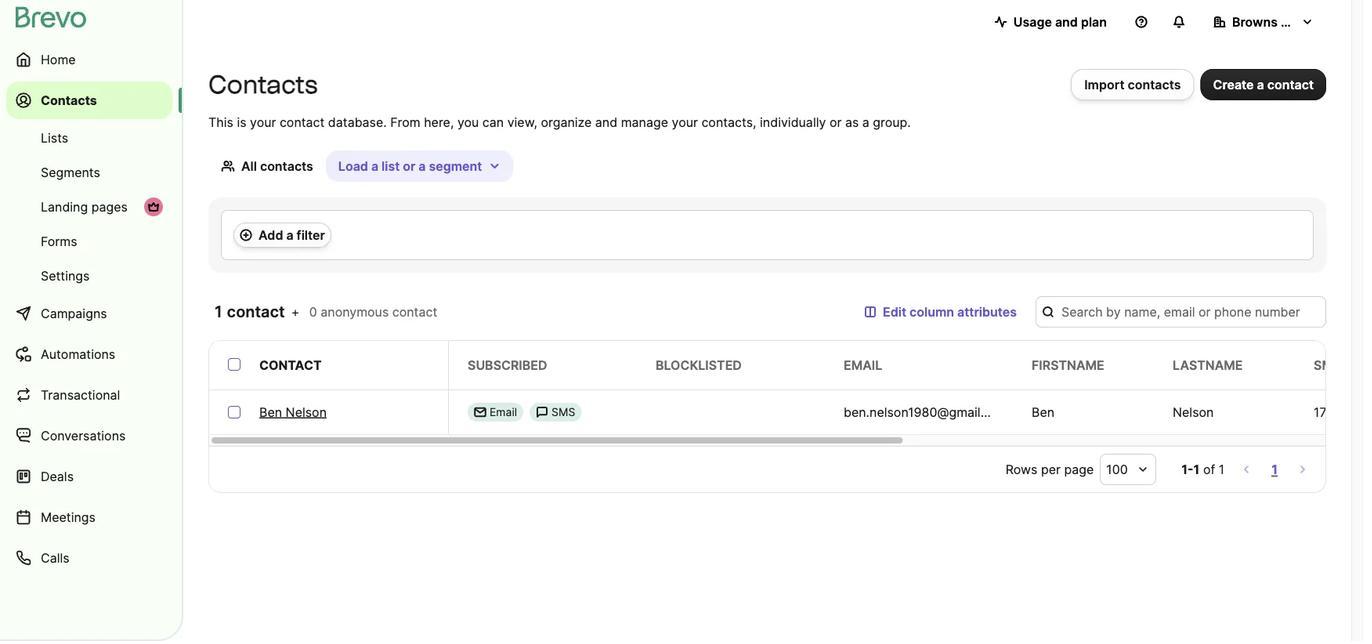 Task type: locate. For each thing, give the bounding box(es) containing it.
and
[[1056, 14, 1078, 29], [596, 114, 618, 130]]

contacts
[[1128, 77, 1182, 92], [260, 158, 313, 174]]

1 vertical spatial contacts
[[260, 158, 313, 174]]

or inside "load a list or a segment" "button"
[[403, 158, 416, 174]]

browns enterprise button
[[1202, 6, 1344, 38]]

contact inside 1 contact + 0 anonymous contact
[[392, 304, 438, 319]]

campaigns link
[[6, 295, 172, 332]]

and inside button
[[1056, 14, 1078, 29]]

0 horizontal spatial nelson
[[286, 404, 327, 420]]

a left list
[[371, 158, 379, 174]]

a right add
[[286, 227, 294, 243]]

contacts inside button
[[1128, 77, 1182, 92]]

contacts right the all
[[260, 158, 313, 174]]

lastname
[[1173, 357, 1243, 373]]

transactional
[[41, 387, 120, 402]]

1 horizontal spatial your
[[672, 114, 698, 130]]

1 horizontal spatial nelson
[[1173, 404, 1214, 420]]

lists
[[41, 130, 68, 145]]

nelson down contact
[[286, 404, 327, 420]]

contacts up is
[[208, 69, 318, 100]]

contacts,
[[702, 114, 757, 130]]

home link
[[6, 41, 172, 78]]

create
[[1214, 77, 1254, 92]]

filter
[[297, 227, 325, 243]]

a
[[1258, 77, 1265, 92], [863, 114, 870, 130], [371, 158, 379, 174], [419, 158, 426, 174], [286, 227, 294, 243]]

organize
[[541, 114, 592, 130]]

a right as
[[863, 114, 870, 130]]

your right is
[[250, 114, 276, 130]]

Search by name, email or phone number search field
[[1036, 296, 1327, 328]]

0 horizontal spatial ben
[[259, 404, 282, 420]]

landing
[[41, 199, 88, 214]]

1-1 of 1
[[1182, 462, 1225, 477]]

0 vertical spatial sms
[[1314, 357, 1342, 373]]

ben
[[259, 404, 282, 420], [1032, 404, 1055, 420]]

1 nelson from the left
[[286, 404, 327, 420]]

1 vertical spatial and
[[596, 114, 618, 130]]

1
[[215, 302, 223, 321], [1194, 462, 1200, 477], [1219, 462, 1225, 477], [1272, 462, 1278, 477]]

a for load a list or a segment
[[371, 158, 379, 174]]

1 ben from the left
[[259, 404, 282, 420]]

settings link
[[6, 260, 172, 292]]

add a filter
[[259, 227, 325, 243]]

create a contact
[[1214, 77, 1314, 92]]

from
[[390, 114, 421, 130]]

1 vertical spatial sms
[[552, 406, 576, 419]]

conversations link
[[6, 417, 172, 455]]

contacts
[[208, 69, 318, 100], [41, 92, 97, 108]]

sms
[[1314, 357, 1342, 373], [552, 406, 576, 419]]

conversations
[[41, 428, 126, 443]]

contact left +
[[227, 302, 285, 321]]

blocklisted
[[656, 357, 742, 373]]

contacts right 'import'
[[1128, 77, 1182, 92]]

left___c25ys image
[[536, 406, 549, 419]]

or
[[830, 114, 842, 130], [403, 158, 416, 174]]

1 vertical spatial or
[[403, 158, 416, 174]]

0 horizontal spatial and
[[596, 114, 618, 130]]

2 ben from the left
[[1032, 404, 1055, 420]]

0 vertical spatial or
[[830, 114, 842, 130]]

0 horizontal spatial or
[[403, 158, 416, 174]]

all
[[241, 158, 257, 174]]

group.
[[873, 114, 911, 130]]

usage and plan button
[[983, 6, 1120, 38]]

contact right "anonymous" at the top left of the page
[[392, 304, 438, 319]]

calls
[[41, 550, 69, 565]]

1 horizontal spatial contacts
[[1128, 77, 1182, 92]]

contacts up lists at the left of the page
[[41, 92, 97, 108]]

or right list
[[403, 158, 416, 174]]

contact right the 'create' on the top right
[[1268, 77, 1314, 92]]

0 horizontal spatial your
[[250, 114, 276, 130]]

sms up 1704692
[[1314, 357, 1342, 373]]

0 vertical spatial and
[[1056, 14, 1078, 29]]

column
[[910, 304, 955, 319]]

contacts link
[[6, 82, 172, 119]]

your
[[250, 114, 276, 130], [672, 114, 698, 130]]

0 horizontal spatial contacts
[[260, 158, 313, 174]]

import
[[1085, 77, 1125, 92]]

left___c25ys image
[[474, 406, 487, 419]]

forms
[[41, 234, 77, 249]]

nelson
[[286, 404, 327, 420], [1173, 404, 1214, 420]]

2 nelson from the left
[[1173, 404, 1214, 420]]

2 your from the left
[[672, 114, 698, 130]]

sms right left___c25ys image
[[552, 406, 576, 419]]

ben down firstname
[[1032, 404, 1055, 420]]

attributes
[[958, 304, 1017, 319]]

subscribed
[[468, 357, 548, 373]]

0 horizontal spatial contacts
[[41, 92, 97, 108]]

a inside button
[[1258, 77, 1265, 92]]

1 horizontal spatial ben
[[1032, 404, 1055, 420]]

here,
[[424, 114, 454, 130]]

contact
[[1268, 77, 1314, 92], [280, 114, 325, 130], [227, 302, 285, 321], [392, 304, 438, 319]]

and left manage
[[596, 114, 618, 130]]

1 horizontal spatial and
[[1056, 14, 1078, 29]]

edit column attributes button
[[852, 296, 1030, 328]]

a right the 'create' on the top right
[[1258, 77, 1265, 92]]

1 horizontal spatial sms
[[1314, 357, 1342, 373]]

a inside button
[[286, 227, 294, 243]]

1 contact + 0 anonymous contact
[[215, 302, 438, 321]]

landing pages
[[41, 199, 128, 214]]

firstname
[[1032, 357, 1105, 373]]

or left as
[[830, 114, 842, 130]]

campaigns
[[41, 306, 107, 321]]

nelson down the lastname
[[1173, 404, 1214, 420]]

ben for ben nelson
[[259, 404, 282, 420]]

settings
[[41, 268, 90, 283]]

1 horizontal spatial contacts
[[208, 69, 318, 100]]

deals link
[[6, 458, 172, 495]]

0 vertical spatial contacts
[[1128, 77, 1182, 92]]

0 horizontal spatial sms
[[552, 406, 576, 419]]

rows per page
[[1006, 462, 1094, 477]]

edit column attributes
[[883, 304, 1017, 319]]

a for create a contact
[[1258, 77, 1265, 92]]

ben down contact
[[259, 404, 282, 420]]

contact
[[259, 357, 322, 373]]

and left 'plan'
[[1056, 14, 1078, 29]]

this
[[208, 114, 233, 130]]

100
[[1107, 462, 1128, 477]]

your right manage
[[672, 114, 698, 130]]

email
[[844, 357, 883, 373]]



Task type: vqa. For each thing, say whether or not it's contained in the screenshot.
*
no



Task type: describe. For each thing, give the bounding box(es) containing it.
email
[[490, 406, 517, 419]]

page
[[1065, 462, 1094, 477]]

enterprise
[[1281, 14, 1344, 29]]

you
[[458, 114, 479, 130]]

individually
[[760, 114, 826, 130]]

segments link
[[6, 157, 172, 188]]

0
[[309, 304, 317, 319]]

contacts for all contacts
[[260, 158, 313, 174]]

a for add a filter
[[286, 227, 294, 243]]

plan
[[1082, 14, 1107, 29]]

load a list or a segment
[[338, 158, 482, 174]]

landing pages link
[[6, 191, 172, 223]]

usage and plan
[[1014, 14, 1107, 29]]

ben nelson
[[259, 404, 327, 420]]

1 inside button
[[1272, 462, 1278, 477]]

load
[[338, 158, 368, 174]]

1 button
[[1269, 459, 1281, 480]]

browns
[[1233, 14, 1278, 29]]

left___rvooi image
[[147, 201, 160, 213]]

ben for ben
[[1032, 404, 1055, 420]]

of
[[1204, 462, 1216, 477]]

add
[[259, 227, 283, 243]]

add a filter button
[[234, 223, 331, 248]]

browns enterprise
[[1233, 14, 1344, 29]]

100 button
[[1101, 454, 1157, 485]]

deals
[[41, 469, 74, 484]]

can
[[483, 114, 504, 130]]

segments
[[41, 165, 100, 180]]

all contacts
[[241, 158, 313, 174]]

import contacts button
[[1072, 69, 1195, 100]]

database.
[[328, 114, 387, 130]]

pages
[[91, 199, 128, 214]]

ben.nelson1980@gmail.com
[[844, 404, 1010, 420]]

load a list or a segment button
[[326, 150, 514, 182]]

1704692
[[1314, 404, 1364, 420]]

import contacts
[[1085, 77, 1182, 92]]

home
[[41, 52, 76, 67]]

rows
[[1006, 462, 1038, 477]]

ben nelson link
[[259, 403, 327, 422]]

per
[[1042, 462, 1061, 477]]

meetings link
[[6, 498, 172, 536]]

is
[[237, 114, 247, 130]]

view,
[[508, 114, 538, 130]]

contacts for import contacts
[[1128, 77, 1182, 92]]

manage
[[621, 114, 669, 130]]

forms link
[[6, 226, 172, 257]]

automations
[[41, 346, 115, 362]]

1 your from the left
[[250, 114, 276, 130]]

+
[[291, 304, 300, 319]]

nelson inside ben nelson link
[[286, 404, 327, 420]]

1 horizontal spatial or
[[830, 114, 842, 130]]

calls link
[[6, 539, 172, 577]]

as
[[846, 114, 859, 130]]

this is your contact database. from here, you can view, organize and manage your contacts, individually or as a group.
[[208, 114, 911, 130]]

edit
[[883, 304, 907, 319]]

anonymous
[[321, 304, 389, 319]]

meetings
[[41, 509, 96, 525]]

contact inside button
[[1268, 77, 1314, 92]]

contact up all contacts
[[280, 114, 325, 130]]

lists link
[[6, 122, 172, 154]]

1-
[[1182, 462, 1194, 477]]

a right list
[[419, 158, 426, 174]]

list
[[382, 158, 400, 174]]

create a contact button
[[1201, 69, 1327, 100]]

usage
[[1014, 14, 1053, 29]]

transactional link
[[6, 376, 172, 414]]

automations link
[[6, 335, 172, 373]]

segment
[[429, 158, 482, 174]]



